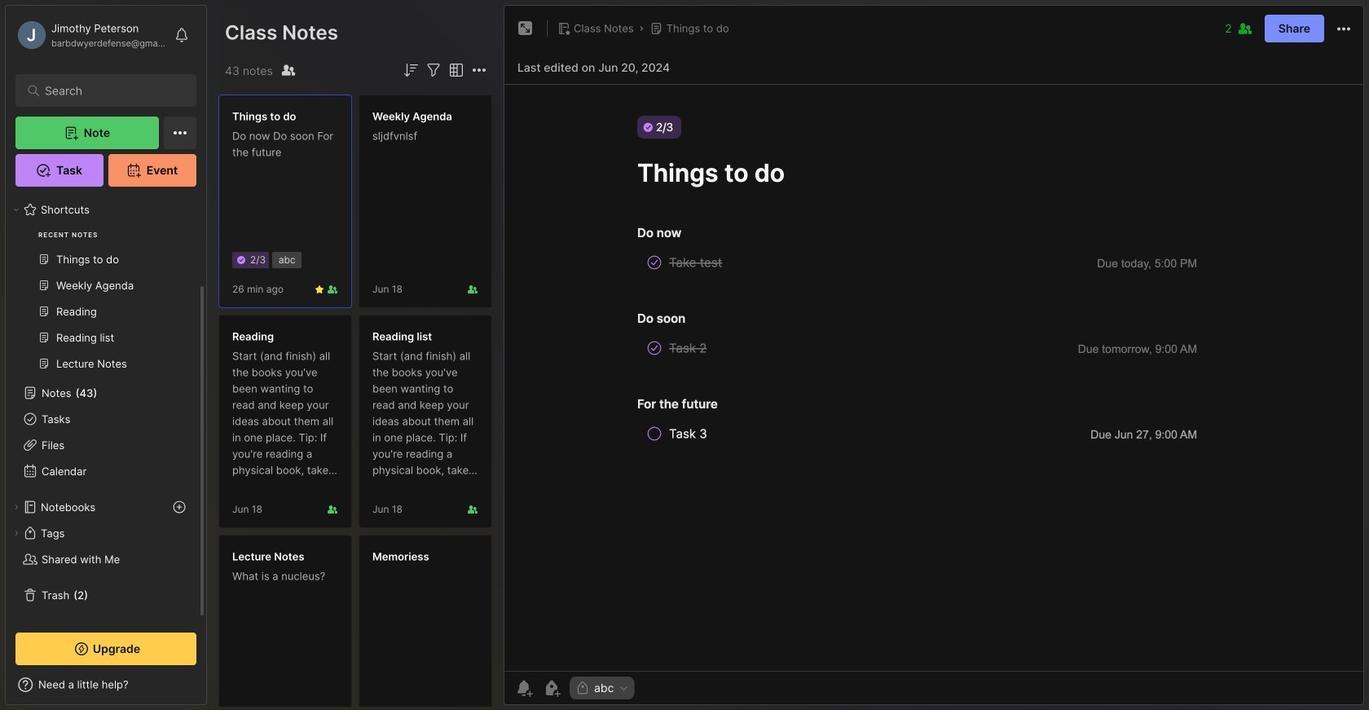 Task type: locate. For each thing, give the bounding box(es) containing it.
1 horizontal spatial more actions field
[[1335, 18, 1354, 39]]

add tag image
[[542, 678, 562, 698]]

none search field inside 'main' element
[[45, 81, 175, 100]]

group inside 'main' element
[[6, 139, 198, 387]]

2 members image
[[279, 60, 298, 80]]

expand tags image
[[11, 528, 21, 538]]

group
[[6, 139, 198, 387]]

abc Tag actions field
[[614, 683, 630, 694]]

0 vertical spatial more actions field
[[1335, 18, 1354, 39]]

More actions field
[[1335, 18, 1354, 39], [470, 60, 489, 80]]

Add filters field
[[424, 60, 444, 80]]

Account field
[[15, 19, 166, 51]]

Search text field
[[45, 83, 175, 99]]

click to collapse image
[[206, 680, 218, 700]]

expand note image
[[516, 19, 536, 38]]

Note Editor text field
[[505, 84, 1364, 671]]

add a reminder image
[[515, 678, 534, 698]]

0 horizontal spatial more actions field
[[470, 60, 489, 80]]

1 vertical spatial more actions field
[[470, 60, 489, 80]]

None search field
[[45, 81, 175, 100]]



Task type: vqa. For each thing, say whether or not it's contained in the screenshot.
the right More actions "Field"
yes



Task type: describe. For each thing, give the bounding box(es) containing it.
View options field
[[444, 60, 466, 80]]

more actions image
[[1335, 19, 1354, 39]]

main element
[[0, 0, 212, 710]]

expand notebooks image
[[11, 502, 21, 512]]

more actions image
[[470, 60, 489, 80]]

add filters image
[[424, 60, 444, 80]]

WHAT'S NEW field
[[6, 672, 206, 698]]

note window element
[[504, 5, 1365, 709]]

Sort options field
[[401, 60, 421, 80]]



